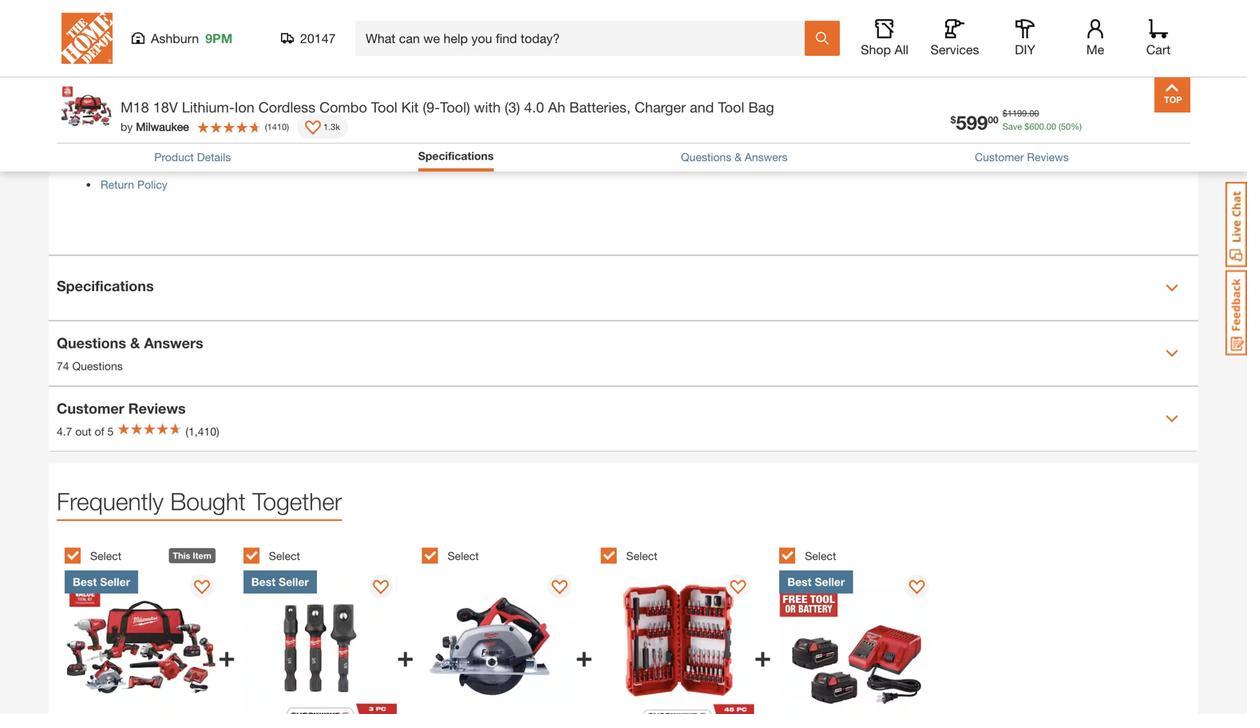 Task type: describe. For each thing, give the bounding box(es) containing it.
18v
[[153, 99, 178, 116]]

1 / 5 group
[[65, 539, 235, 715]]

for
[[153, 150, 167, 163]]

here
[[129, 150, 150, 163]]

m18 18-volt lithium-ion xc starter kit with two 5.0ah batteries and charger image
[[779, 571, 933, 715]]

combo
[[319, 99, 367, 116]]

click here for more information on electronic recycling programs link
[[101, 150, 427, 163]]

74
[[57, 360, 69, 373]]

shop all button
[[859, 19, 910, 57]]

m18
[[121, 99, 149, 116]]

50
[[1061, 121, 1071, 132]]

of
[[95, 425, 104, 439]]

charger
[[635, 99, 686, 116]]

)
[[287, 122, 289, 132]]

0 vertical spatial customer
[[975, 150, 1024, 164]]

5
[[107, 425, 114, 439]]

4.7 out of 5
[[57, 425, 114, 439]]

milwaukee
[[136, 120, 189, 133]]

cordless
[[259, 99, 315, 116]]

best for display image inside the 2 / 5 group
[[251, 576, 276, 589]]

1 horizontal spatial 00
[[1030, 108, 1039, 119]]

600
[[1029, 121, 1044, 132]]

product image image
[[61, 85, 113, 137]]

by
[[121, 120, 133, 133]]

4 / 5 group
[[601, 539, 771, 715]]

best seller for m18 18-volt lithium-ion xc starter kit with two 5.0ah batteries and charger image
[[787, 576, 845, 589]]

1.3k button
[[297, 115, 348, 139]]

this item
[[173, 551, 211, 562]]

( 1410 )
[[265, 122, 289, 132]]

seller for display image inside the 5 / 5 group
[[815, 576, 845, 589]]

4.0
[[524, 99, 544, 116]]

best seller for the shockwave impact duty 1/4 in. hex shank socket adapter set (3-piece) image on the bottom left of page
[[251, 576, 309, 589]]

shockwave impact duty alloy steel screw driver bit set (45-piece) image
[[601, 571, 754, 715]]

4.7
[[57, 425, 72, 439]]

select for 5 / 5 group
[[805, 550, 836, 563]]

return policy link
[[101, 178, 167, 191]]

batteries,
[[569, 99, 631, 116]]

and
[[690, 99, 714, 116]]

ashburn
[[151, 31, 199, 46]]

select for 3 / 5 group
[[448, 550, 479, 563]]

display image inside 1 / 5 group
[[194, 581, 210, 597]]

cart link
[[1141, 19, 1176, 57]]

click here for more information on electronic recycling programs
[[101, 150, 427, 163]]

bag
[[748, 99, 774, 116]]

top button
[[1155, 77, 1191, 113]]

2 / 5 group
[[243, 539, 414, 715]]

2 horizontal spatial 00
[[1047, 121, 1056, 132]]

electronic
[[274, 150, 323, 163]]

bought
[[170, 488, 246, 516]]

information
[[199, 150, 255, 163]]

599
[[956, 111, 988, 134]]

return policy
[[101, 178, 167, 191]]

questions for questions & answers 74 questions
[[57, 335, 126, 352]]

9pm
[[205, 31, 233, 46]]

1410
[[267, 122, 287, 132]]

seller for display image in the 1 / 5 group
[[100, 576, 130, 589]]

item
[[193, 551, 211, 562]]

click
[[101, 150, 125, 163]]

return
[[101, 178, 134, 191]]

3 / 5 group
[[422, 539, 593, 715]]

1.3k
[[323, 122, 340, 132]]

0 horizontal spatial $
[[951, 114, 956, 125]]

2 tool from the left
[[718, 99, 744, 116]]

save
[[1003, 121, 1022, 132]]

by milwaukee
[[121, 120, 189, 133]]

caret image for customer reviews
[[1166, 413, 1179, 426]]

with
[[474, 99, 501, 116]]

questions & answers 74 questions
[[57, 335, 203, 373]]

+ for 2 / 5 group
[[397, 639, 414, 674]]

1 horizontal spatial customer reviews
[[975, 150, 1069, 164]]

caret image for questions & answers
[[1166, 348, 1179, 360]]

best for display image inside the 5 / 5 group
[[787, 576, 812, 589]]

(9-
[[423, 99, 440, 116]]

shockwave impact duty 1/4 in. hex shank socket adapter set (3-piece) image
[[243, 571, 397, 715]]

kit
[[401, 99, 419, 116]]

best for display image in the 1 / 5 group
[[73, 576, 97, 589]]

live chat image
[[1226, 182, 1247, 267]]

shop all
[[861, 42, 909, 57]]

product details
[[154, 150, 231, 164]]

1 tool from the left
[[371, 99, 397, 116]]

m18 18v lithium-ion cordless 6-1/2 in. circular saw (tool-only) image
[[422, 571, 576, 715]]

ashburn 9pm
[[151, 31, 233, 46]]

0 horizontal spatial 00
[[988, 114, 999, 125]]

lithium-
[[182, 99, 235, 116]]

& for questions & answers
[[735, 150, 742, 164]]

this
[[173, 551, 190, 562]]

(1,410)
[[186, 425, 219, 439]]

together
[[252, 488, 342, 516]]

display image inside 5 / 5 group
[[909, 581, 925, 597]]

5 / 5 group
[[779, 539, 950, 715]]



Task type: locate. For each thing, give the bounding box(es) containing it.
1 vertical spatial answers
[[144, 335, 203, 352]]

all
[[895, 42, 909, 57]]

+ inside 2 / 5 group
[[397, 639, 414, 674]]

1 horizontal spatial &
[[735, 150, 742, 164]]

0 horizontal spatial customer
[[57, 400, 124, 417]]

feedback link image
[[1226, 270, 1247, 356]]

1 best seller from the left
[[73, 576, 130, 589]]

display image inside 2 / 5 group
[[373, 581, 389, 597]]

customer reviews up the 5
[[57, 400, 186, 417]]

me button
[[1070, 19, 1121, 57]]

2 + from the left
[[397, 639, 414, 674]]

display image inside 1.3k dropdown button
[[305, 121, 321, 137]]

reviews up the (1,410)
[[128, 400, 186, 417]]

seller
[[100, 576, 130, 589], [279, 576, 309, 589], [815, 576, 845, 589]]

$ up save
[[1003, 108, 1008, 119]]

out
[[75, 425, 91, 439]]

select inside 1 / 5 group
[[90, 550, 121, 563]]

0 horizontal spatial (
[[265, 122, 267, 132]]

0 horizontal spatial customer reviews
[[57, 400, 186, 417]]

00 left 50
[[1047, 121, 1056, 132]]

+
[[218, 639, 235, 674], [397, 639, 414, 674], [576, 639, 593, 674], [754, 639, 771, 674]]

ah
[[548, 99, 565, 116]]

3 select from the left
[[448, 550, 479, 563]]

more
[[170, 150, 195, 163]]

2 select from the left
[[269, 550, 300, 563]]

2 vertical spatial questions
[[72, 360, 123, 373]]

( left )
[[265, 122, 267, 132]]

questions & answers
[[681, 150, 788, 164]]

0 vertical spatial answers
[[745, 150, 788, 164]]

product
[[154, 150, 194, 164]]

4 select from the left
[[626, 550, 658, 563]]

0 vertical spatial specifications
[[418, 149, 494, 162]]

( inside $ 599 00 $ 1199 . 00 save $ 600 . 00 ( 50 %)
[[1059, 121, 1061, 132]]

0 horizontal spatial reviews
[[128, 400, 186, 417]]

1 horizontal spatial best seller
[[251, 576, 309, 589]]

1 vertical spatial .
[[1044, 121, 1047, 132]]

1 horizontal spatial .
[[1044, 121, 1047, 132]]

display image
[[305, 121, 321, 137], [194, 581, 210, 597], [373, 581, 389, 597], [552, 581, 568, 597], [909, 581, 925, 597]]

tool)
[[440, 99, 470, 116]]

0 vertical spatial questions
[[681, 150, 732, 164]]

2 best seller from the left
[[251, 576, 309, 589]]

on
[[258, 150, 271, 163]]

questions & answers button
[[681, 149, 788, 166], [681, 149, 788, 166]]

seller inside 5 / 5 group
[[815, 576, 845, 589]]

reviews down 600
[[1027, 150, 1069, 164]]

+ for 4 / 5 group
[[754, 639, 771, 674]]

me
[[1086, 42, 1104, 57]]

customer
[[975, 150, 1024, 164], [57, 400, 124, 417]]

best seller inside 5 / 5 group
[[787, 576, 845, 589]]

customer down save
[[975, 150, 1024, 164]]

0 horizontal spatial best seller
[[73, 576, 130, 589]]

diy
[[1015, 42, 1036, 57]]

1 vertical spatial customer
[[57, 400, 124, 417]]

2 horizontal spatial best
[[787, 576, 812, 589]]

0 horizontal spatial .
[[1027, 108, 1030, 119]]

(
[[1059, 121, 1061, 132], [265, 122, 267, 132]]

0 horizontal spatial specifications
[[57, 278, 154, 295]]

1 vertical spatial &
[[130, 335, 140, 352]]

2 ( from the left
[[265, 122, 267, 132]]

1 + from the left
[[218, 639, 235, 674]]

0 horizontal spatial best
[[73, 576, 97, 589]]

select for 1 / 5 group
[[90, 550, 121, 563]]

select for 2 / 5 group
[[269, 550, 300, 563]]

policy
[[137, 178, 167, 191]]

best
[[73, 576, 97, 589], [251, 576, 276, 589], [787, 576, 812, 589]]

1 vertical spatial customer reviews
[[57, 400, 186, 417]]

1 select from the left
[[90, 550, 121, 563]]

services button
[[929, 19, 981, 57]]

best seller inside 1 / 5 group
[[73, 576, 130, 589]]

%)
[[1071, 121, 1082, 132]]

3 best seller from the left
[[787, 576, 845, 589]]

What can we help you find today? search field
[[366, 22, 804, 55]]

1 horizontal spatial seller
[[279, 576, 309, 589]]

the home depot logo image
[[61, 13, 113, 64]]

1 horizontal spatial $
[[1003, 108, 1008, 119]]

0 vertical spatial reviews
[[1027, 150, 1069, 164]]

1 ( from the left
[[1059, 121, 1061, 132]]

20147
[[300, 31, 336, 46]]

(3)
[[505, 99, 520, 116]]

customer reviews button
[[975, 149, 1069, 166], [975, 149, 1069, 166]]

best seller
[[73, 576, 130, 589], [251, 576, 309, 589], [787, 576, 845, 589]]

m18 18v lithium-ion cordless combo tool kit (9-tool) with (3) 4.0 ah batteries, charger and tool bag
[[121, 99, 774, 116]]

1 horizontal spatial customer
[[975, 150, 1024, 164]]

seller inside 2 / 5 group
[[279, 576, 309, 589]]

.
[[1027, 108, 1030, 119], [1044, 121, 1047, 132]]

00 up 600
[[1030, 108, 1039, 119]]

& for questions & answers 74 questions
[[130, 335, 140, 352]]

caret image
[[1166, 348, 1179, 360], [1166, 413, 1179, 426]]

diy button
[[1000, 19, 1051, 57]]

frequently
[[57, 488, 164, 516]]

$ right save
[[1025, 121, 1029, 132]]

1 horizontal spatial (
[[1059, 121, 1061, 132]]

questions
[[681, 150, 732, 164], [57, 335, 126, 352], [72, 360, 123, 373]]

shop
[[861, 42, 891, 57]]

best inside 2 / 5 group
[[251, 576, 276, 589]]

answers
[[745, 150, 788, 164], [144, 335, 203, 352]]

ion
[[235, 99, 255, 116]]

tool right and
[[718, 99, 744, 116]]

2 caret image from the top
[[1166, 413, 1179, 426]]

2 seller from the left
[[279, 576, 309, 589]]

0 vertical spatial .
[[1027, 108, 1030, 119]]

customer reviews
[[975, 150, 1069, 164], [57, 400, 186, 417]]

. up 600
[[1027, 108, 1030, 119]]

+ inside 3 / 5 group
[[576, 639, 593, 674]]

0 horizontal spatial answers
[[144, 335, 203, 352]]

1 horizontal spatial reviews
[[1027, 150, 1069, 164]]

0 horizontal spatial &
[[130, 335, 140, 352]]

+ inside 4 / 5 group
[[754, 639, 771, 674]]

select inside 4 / 5 group
[[626, 550, 658, 563]]

$ 599 00 $ 1199 . 00 save $ 600 . 00 ( 50 %)
[[951, 108, 1082, 134]]

20147 button
[[281, 30, 336, 46]]

questions down and
[[681, 150, 732, 164]]

1 vertical spatial questions
[[57, 335, 126, 352]]

3 best from the left
[[787, 576, 812, 589]]

best inside 1 / 5 group
[[73, 576, 97, 589]]

( left %)
[[1059, 121, 1061, 132]]

+ inside 1 / 5 group
[[218, 639, 235, 674]]

0 vertical spatial caret image
[[1166, 348, 1179, 360]]

0 horizontal spatial seller
[[100, 576, 130, 589]]

$ left save
[[951, 114, 956, 125]]

customer up 4.7 out of 5 at the bottom
[[57, 400, 124, 417]]

select for 4 / 5 group
[[626, 550, 658, 563]]

2 best from the left
[[251, 576, 276, 589]]

1 vertical spatial reviews
[[128, 400, 186, 417]]

cart
[[1146, 42, 1171, 57]]

details
[[197, 150, 231, 164]]

4 + from the left
[[754, 639, 771, 674]]

answers inside questions & answers 74 questions
[[144, 335, 203, 352]]

1 caret image from the top
[[1166, 348, 1179, 360]]

questions up 74
[[57, 335, 126, 352]]

3 + from the left
[[576, 639, 593, 674]]

seller inside 1 / 5 group
[[100, 576, 130, 589]]

best inside 5 / 5 group
[[787, 576, 812, 589]]

1 vertical spatial specifications
[[57, 278, 154, 295]]

00
[[1030, 108, 1039, 119], [988, 114, 999, 125], [1047, 121, 1056, 132]]

2 horizontal spatial seller
[[815, 576, 845, 589]]

1 horizontal spatial best
[[251, 576, 276, 589]]

tool left kit
[[371, 99, 397, 116]]

recycling
[[326, 150, 375, 163]]

reviews
[[1027, 150, 1069, 164], [128, 400, 186, 417]]

1 horizontal spatial tool
[[718, 99, 744, 116]]

1199
[[1008, 108, 1027, 119]]

. left 50
[[1044, 121, 1047, 132]]

$
[[1003, 108, 1008, 119], [951, 114, 956, 125], [1025, 121, 1029, 132]]

select inside 5 / 5 group
[[805, 550, 836, 563]]

1 horizontal spatial specifications
[[418, 149, 494, 162]]

tool
[[371, 99, 397, 116], [718, 99, 744, 116]]

answers for questions & answers 74 questions
[[144, 335, 203, 352]]

0 horizontal spatial tool
[[371, 99, 397, 116]]

select
[[90, 550, 121, 563], [269, 550, 300, 563], [448, 550, 479, 563], [626, 550, 658, 563], [805, 550, 836, 563]]

5 select from the left
[[805, 550, 836, 563]]

& inside questions & answers 74 questions
[[130, 335, 140, 352]]

2 horizontal spatial $
[[1025, 121, 1029, 132]]

product details button
[[154, 149, 231, 166], [154, 149, 231, 166]]

select inside 2 / 5 group
[[269, 550, 300, 563]]

display image
[[730, 581, 746, 597]]

3 seller from the left
[[815, 576, 845, 589]]

questions right 74
[[72, 360, 123, 373]]

questions for questions & answers
[[681, 150, 732, 164]]

customer reviews down save
[[975, 150, 1069, 164]]

1 best from the left
[[73, 576, 97, 589]]

programs
[[378, 150, 427, 163]]

select inside 3 / 5 group
[[448, 550, 479, 563]]

+ for 3 / 5 group
[[576, 639, 593, 674]]

seller for display image inside the 2 / 5 group
[[279, 576, 309, 589]]

services
[[931, 42, 979, 57]]

0 vertical spatial &
[[735, 150, 742, 164]]

0 vertical spatial customer reviews
[[975, 150, 1069, 164]]

&
[[735, 150, 742, 164], [130, 335, 140, 352]]

00 left save
[[988, 114, 999, 125]]

frequently bought together
[[57, 488, 342, 516]]

answers for questions & answers
[[745, 150, 788, 164]]

1 seller from the left
[[100, 576, 130, 589]]

best seller inside 2 / 5 group
[[251, 576, 309, 589]]

specifications up questions & answers 74 questions
[[57, 278, 154, 295]]

2 horizontal spatial best seller
[[787, 576, 845, 589]]

specifications down tool)
[[418, 149, 494, 162]]

1 horizontal spatial answers
[[745, 150, 788, 164]]

specifications
[[418, 149, 494, 162], [57, 278, 154, 295]]

1 vertical spatial caret image
[[1166, 413, 1179, 426]]

caret image
[[1166, 282, 1179, 295]]



Task type: vqa. For each thing, say whether or not it's contained in the screenshot.
Live Chat image
yes



